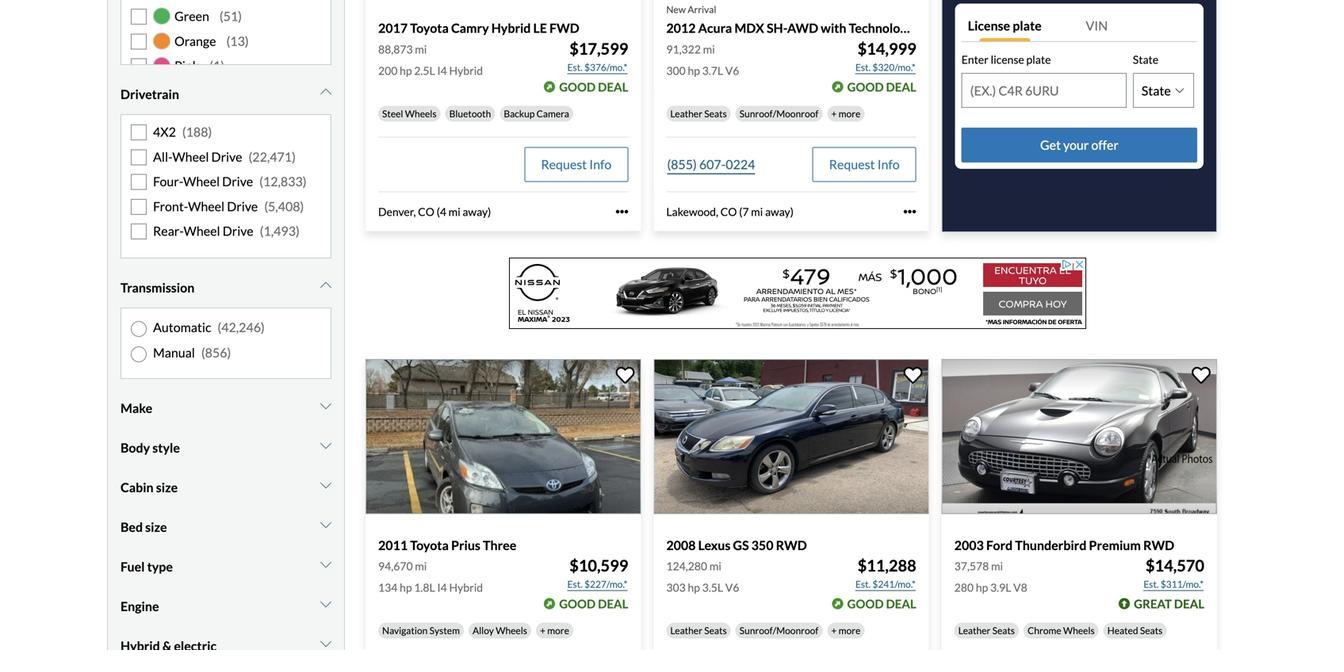 Task type: locate. For each thing, give the bounding box(es) containing it.
hybrid inside 94,670 mi 134 hp 1.8l i4 hybrid
[[449, 581, 483, 594]]

license
[[968, 18, 1010, 33]]

get
[[1040, 137, 1061, 153]]

size
[[156, 480, 178, 495], [145, 520, 167, 535]]

2 chevron down image from the top
[[320, 400, 331, 412]]

est.
[[567, 61, 583, 73], [855, 61, 871, 73], [567, 578, 583, 590], [855, 578, 871, 590], [1144, 578, 1159, 590]]

four-wheel drive (12,833)
[[153, 174, 306, 189]]

1 co from the left
[[418, 205, 434, 218]]

new arrival 2012 acura mdx sh-awd with technology package
[[666, 4, 963, 36]]

drive down front-wheel drive (5,408)
[[223, 223, 253, 239]]

deal down $227/mo.*
[[598, 597, 628, 611]]

cabin
[[121, 480, 154, 495]]

mi inside 37,578 mi 280 hp 3.9l v8
[[991, 559, 1003, 573]]

1 horizontal spatial info
[[877, 156, 900, 172]]

chevron down image for drivetrain
[[320, 86, 331, 98]]

v6 inside 124,280 mi 303 hp 3.5l v6
[[725, 581, 739, 594]]

wheel for rear-
[[184, 223, 220, 239]]

toyota up 88,873 mi 200 hp 2.5l i4 hybrid
[[410, 20, 449, 36]]

plate right license
[[1026, 53, 1051, 66]]

(42,246)
[[218, 320, 265, 335]]

est. down $10,599
[[567, 578, 583, 590]]

more right alloy wheels
[[547, 625, 569, 636]]

drive for four-wheel drive
[[222, 174, 253, 189]]

deal down $376/mo.*
[[598, 80, 628, 94]]

0 horizontal spatial ellipsis h image
[[616, 205, 628, 218]]

0 horizontal spatial request info button
[[524, 147, 628, 182]]

$14,999 est. $320/mo.*
[[855, 39, 916, 73]]

co left "(7"
[[720, 205, 737, 218]]

engine button
[[121, 587, 331, 627]]

mi up 3.7l
[[703, 42, 715, 56]]

(13)
[[226, 33, 249, 49]]

0 vertical spatial toyota
[[410, 20, 449, 36]]

(1,493)
[[260, 223, 300, 239]]

1 horizontal spatial request
[[829, 156, 875, 172]]

i4 right '2.5l'
[[437, 64, 447, 77]]

chevron down image inside fuel type dropdown button
[[320, 558, 331, 571]]

chevron down image inside bed size dropdown button
[[320, 519, 331, 531]]

away)
[[463, 205, 491, 218], [765, 205, 794, 218]]

chevron down image inside the 'drivetrain' dropdown button
[[320, 86, 331, 98]]

good down est. $320/mo.* button
[[847, 80, 884, 94]]

607-
[[699, 156, 726, 172]]

2003 ford thunderbird premium rwd
[[954, 537, 1174, 553]]

drive down four-wheel drive (12,833)
[[227, 198, 258, 214]]

hp inside 94,670 mi 134 hp 1.8l i4 hybrid
[[400, 581, 412, 594]]

4x2
[[153, 124, 176, 140]]

deal down $241/mo.*
[[886, 597, 916, 611]]

hp right 280
[[976, 581, 988, 594]]

hybrid right 1.8l
[[449, 581, 483, 594]]

$227/mo.*
[[584, 578, 627, 590]]

1 horizontal spatial co
[[720, 205, 737, 218]]

fuel type
[[121, 559, 173, 575]]

request
[[541, 156, 587, 172], [829, 156, 875, 172]]

away) for denver, co (4 mi away)
[[463, 205, 491, 218]]

2 rwd from the left
[[1143, 537, 1174, 553]]

5 chevron down image from the top
[[320, 598, 331, 611]]

2 i4 from the top
[[437, 581, 447, 594]]

est. inside $11,288 est. $241/mo.*
[[855, 578, 871, 590]]

rwd right 350
[[776, 537, 807, 553]]

2017
[[378, 20, 408, 36]]

(4
[[437, 205, 446, 218]]

mi up '2.5l'
[[415, 42, 427, 56]]

1 horizontal spatial request info
[[829, 156, 900, 172]]

drive up four-wheel drive (12,833)
[[211, 149, 242, 164]]

88,873
[[378, 42, 413, 56]]

est. for $14,999
[[855, 61, 871, 73]]

good deal down est. $227/mo.* button
[[559, 597, 628, 611]]

mi inside 91,322 mi 300 hp 3.7l v6
[[703, 42, 715, 56]]

mi for $14,999
[[703, 42, 715, 56]]

1 vertical spatial v6
[[725, 581, 739, 594]]

deal for $11,288
[[886, 597, 916, 611]]

0 horizontal spatial co
[[418, 205, 434, 218]]

request info
[[541, 156, 612, 172], [829, 156, 900, 172]]

toyota for $17,599
[[410, 20, 449, 36]]

2 toyota from the top
[[410, 537, 449, 553]]

mi down ford
[[991, 559, 1003, 573]]

est. inside $14,999 est. $320/mo.*
[[855, 61, 871, 73]]

v6 inside 91,322 mi 300 hp 3.7l v6
[[725, 64, 739, 77]]

mi inside 94,670 mi 134 hp 1.8l i4 hybrid
[[415, 559, 427, 573]]

wheel down front-wheel drive (5,408)
[[184, 223, 220, 239]]

good deal for $17,599
[[559, 80, 628, 94]]

+ more for $10,599
[[540, 625, 569, 636]]

280
[[954, 581, 974, 594]]

hp for $11,288
[[688, 581, 700, 594]]

4 chevron down image from the top
[[320, 519, 331, 531]]

0 horizontal spatial rwd
[[776, 537, 807, 553]]

v6 for $11,288
[[725, 581, 739, 594]]

chevron down image for cabin size
[[320, 479, 331, 492]]

manual (856)
[[153, 345, 231, 361]]

deal down $320/mo.*
[[886, 80, 916, 94]]

+ more down est. $241/mo.* button
[[831, 625, 861, 636]]

drive for all-wheel drive
[[211, 149, 242, 164]]

great
[[1134, 597, 1172, 611]]

wheel for four-
[[183, 174, 220, 189]]

leather for $11,288
[[670, 625, 702, 636]]

+ more right alloy wheels
[[540, 625, 569, 636]]

wheel down all-wheel drive (22,471)
[[183, 174, 220, 189]]

2 request info button from the left
[[812, 147, 916, 182]]

2 vertical spatial hybrid
[[449, 581, 483, 594]]

1 vertical spatial size
[[145, 520, 167, 535]]

ellipsis h image
[[616, 205, 628, 218], [904, 205, 916, 218]]

134
[[378, 581, 398, 594]]

good deal down est. $320/mo.* button
[[847, 80, 916, 94]]

est. for $17,599
[[567, 61, 583, 73]]

away) right (4
[[463, 205, 491, 218]]

hybrid left le
[[491, 20, 531, 36]]

size for bed size
[[145, 520, 167, 535]]

2 away) from the left
[[765, 205, 794, 218]]

est. for $14,570
[[1144, 578, 1159, 590]]

away) right "(7"
[[765, 205, 794, 218]]

2 co from the left
[[720, 205, 737, 218]]

leather down 280
[[958, 625, 991, 636]]

0 vertical spatial v6
[[725, 64, 739, 77]]

est. inside $17,599 est. $376/mo.*
[[567, 61, 583, 73]]

mi
[[415, 42, 427, 56], [703, 42, 715, 56], [448, 205, 460, 218], [751, 205, 763, 218], [415, 559, 427, 573], [709, 559, 721, 573], [991, 559, 1003, 573]]

chevron down image inside the engine dropdown button
[[320, 598, 331, 611]]

0 vertical spatial sunroof/moonroof
[[740, 108, 819, 119]]

seats
[[704, 108, 727, 119], [704, 625, 727, 636], [992, 625, 1015, 636], [1140, 625, 1163, 636]]

2 v6 from the top
[[725, 581, 739, 594]]

1 rwd from the left
[[776, 537, 807, 553]]

body
[[121, 440, 150, 456]]

sunroof/moonroof
[[740, 108, 819, 119], [740, 625, 819, 636]]

mi inside 88,873 mi 200 hp 2.5l i4 hybrid
[[415, 42, 427, 56]]

drive for rear-wheel drive
[[223, 223, 253, 239]]

i4 inside 88,873 mi 200 hp 2.5l i4 hybrid
[[437, 64, 447, 77]]

1 request info button from the left
[[524, 147, 628, 182]]

leather seats down 3.7l
[[670, 108, 727, 119]]

v8
[[1013, 581, 1027, 594]]

1 info from the left
[[589, 156, 612, 172]]

+ more down est. $320/mo.* button
[[831, 108, 861, 119]]

chevron down image inside transmission dropdown button
[[320, 279, 331, 292]]

$311/mo.*
[[1161, 578, 1204, 590]]

chevron down image for engine
[[320, 598, 331, 611]]

good deal
[[559, 80, 628, 94], [847, 80, 916, 94], [559, 597, 628, 611], [847, 597, 916, 611]]

0 vertical spatial plate
[[1013, 18, 1042, 33]]

1 horizontal spatial request info button
[[812, 147, 916, 182]]

est. down '$17,599'
[[567, 61, 583, 73]]

leather seats down 3.9l
[[958, 625, 1015, 636]]

2 info from the left
[[877, 156, 900, 172]]

hp inside 124,280 mi 303 hp 3.5l v6
[[688, 581, 700, 594]]

tab list
[[962, 10, 1197, 42]]

more down est. $241/mo.* button
[[839, 625, 861, 636]]

plate inside tab
[[1013, 18, 1042, 33]]

4x2 (188)
[[153, 124, 212, 140]]

est. $227/mo.* button
[[567, 576, 628, 592]]

hybrid
[[491, 20, 531, 36], [449, 64, 483, 77], [449, 581, 483, 594]]

toyota
[[410, 20, 449, 36], [410, 537, 449, 553]]

front-wheel drive (5,408)
[[153, 198, 304, 214]]

rwd up $14,570 at right bottom
[[1143, 537, 1174, 553]]

$10,599
[[569, 556, 628, 575]]

hp inside 88,873 mi 200 hp 2.5l i4 hybrid
[[400, 64, 412, 77]]

chrome
[[1028, 625, 1061, 636]]

great deal
[[1134, 597, 1204, 611]]

hp for $10,599
[[400, 581, 412, 594]]

mi for $11,288
[[709, 559, 721, 573]]

toyota up 94,670 mi 134 hp 1.8l i4 hybrid
[[410, 537, 449, 553]]

front-
[[153, 198, 188, 214]]

0 horizontal spatial request info
[[541, 156, 612, 172]]

fuel type button
[[121, 547, 331, 587]]

v6
[[725, 64, 739, 77], [725, 581, 739, 594]]

1 chevron down image from the top
[[320, 86, 331, 98]]

est. down $11,288
[[855, 578, 871, 590]]

co for (7 mi away)
[[720, 205, 737, 218]]

124,280 mi 303 hp 3.5l v6
[[666, 559, 739, 594]]

wheels right chrome
[[1063, 625, 1095, 636]]

license plate
[[968, 18, 1042, 33]]

mi down lexus
[[709, 559, 721, 573]]

hp right 300
[[688, 64, 700, 77]]

hp for $17,599
[[400, 64, 412, 77]]

0 vertical spatial size
[[156, 480, 178, 495]]

chevron down image inside body style dropdown button
[[320, 439, 331, 452]]

chevron down image inside make dropdown button
[[320, 400, 331, 412]]

vin tab
[[1079, 10, 1197, 42]]

good deal down est. $376/mo.* button
[[559, 80, 628, 94]]

chevron down image
[[320, 279, 331, 292], [320, 439, 331, 452], [320, 479, 331, 492], [320, 519, 331, 531], [320, 598, 331, 611]]

3 chevron down image from the top
[[320, 558, 331, 571]]

i4 right 1.8l
[[437, 581, 447, 594]]

all-wheel drive (22,471)
[[153, 149, 296, 164]]

0 horizontal spatial info
[[589, 156, 612, 172]]

chevron down image
[[320, 86, 331, 98], [320, 400, 331, 412], [320, 558, 331, 571], [320, 638, 331, 650]]

1 horizontal spatial wheels
[[496, 625, 527, 636]]

more for $10,599
[[547, 625, 569, 636]]

2 request from the left
[[829, 156, 875, 172]]

body style
[[121, 440, 180, 456]]

rear-wheel drive (1,493)
[[153, 223, 300, 239]]

more down est. $320/mo.* button
[[839, 108, 861, 119]]

more
[[839, 108, 861, 119], [547, 625, 569, 636], [839, 625, 861, 636]]

$17,599
[[569, 39, 628, 58]]

leather down "303"
[[670, 625, 702, 636]]

premium
[[1089, 537, 1141, 553]]

est. inside $10,599 est. $227/mo.*
[[567, 578, 583, 590]]

your
[[1063, 137, 1089, 153]]

2 request info from the left
[[829, 156, 900, 172]]

2008
[[666, 537, 696, 553]]

2 chevron down image from the top
[[320, 439, 331, 452]]

size right cabin at the left bottom
[[156, 480, 178, 495]]

ford
[[986, 537, 1013, 553]]

est. down $14,999
[[855, 61, 871, 73]]

deal for $10,599
[[598, 597, 628, 611]]

v6 right 3.7l
[[725, 64, 739, 77]]

1 away) from the left
[[463, 205, 491, 218]]

1 vertical spatial sunroof/moonroof
[[740, 625, 819, 636]]

good
[[559, 80, 596, 94], [847, 80, 884, 94], [559, 597, 596, 611], [847, 597, 884, 611]]

i4 inside 94,670 mi 134 hp 1.8l i4 hybrid
[[437, 581, 447, 594]]

303
[[666, 581, 686, 594]]

hybrid right '2.5l'
[[449, 64, 483, 77]]

denver,
[[378, 205, 416, 218]]

hybrid inside 88,873 mi 200 hp 2.5l i4 hybrid
[[449, 64, 483, 77]]

0 horizontal spatial away)
[[463, 205, 491, 218]]

chevron down image for make
[[320, 400, 331, 412]]

rwd
[[776, 537, 807, 553], [1143, 537, 1174, 553]]

1 vertical spatial i4
[[437, 581, 447, 594]]

hp right "303"
[[688, 581, 700, 594]]

hp inside 91,322 mi 300 hp 3.7l v6
[[688, 64, 700, 77]]

hp right 200
[[400, 64, 412, 77]]

wheel down (188)
[[172, 149, 209, 164]]

1 horizontal spatial rwd
[[1143, 537, 1174, 553]]

1 v6 from the top
[[725, 64, 739, 77]]

technology
[[849, 20, 914, 36]]

wheels right the 'alloy'
[[496, 625, 527, 636]]

1 horizontal spatial away)
[[765, 205, 794, 218]]

toyota for $10,599
[[410, 537, 449, 553]]

1 horizontal spatial ellipsis h image
[[904, 205, 916, 218]]

2 horizontal spatial wheels
[[1063, 625, 1095, 636]]

hp inside 37,578 mi 280 hp 3.9l v8
[[976, 581, 988, 594]]

+ more
[[831, 108, 861, 119], [540, 625, 569, 636], [831, 625, 861, 636]]

drive up front-wheel drive (5,408)
[[222, 174, 253, 189]]

with
[[821, 20, 846, 36]]

hybrid for $17,599
[[449, 64, 483, 77]]

enter
[[962, 53, 989, 66]]

1 ellipsis h image from the left
[[616, 205, 628, 218]]

vin
[[1086, 18, 1108, 33]]

co left (4
[[418, 205, 434, 218]]

mi up 1.8l
[[415, 559, 427, 573]]

camry
[[451, 20, 489, 36]]

2 ellipsis h image from the left
[[904, 205, 916, 218]]

plate right 'license'
[[1013, 18, 1042, 33]]

3 chevron down image from the top
[[320, 479, 331, 492]]

est. inside $14,570 est. $311/mo.*
[[1144, 578, 1159, 590]]

drivetrain
[[121, 87, 179, 102]]

chevron down image inside cabin size dropdown button
[[320, 479, 331, 492]]

2008 lexus gs 350 rwd
[[666, 537, 807, 553]]

est. up the great
[[1144, 578, 1159, 590]]

0 horizontal spatial request
[[541, 156, 587, 172]]

wheels right steel
[[405, 108, 437, 119]]

mi inside 124,280 mi 303 hp 3.5l v6
[[709, 559, 721, 573]]

good for $10,599
[[559, 597, 596, 611]]

1 request info from the left
[[541, 156, 612, 172]]

1 vertical spatial toyota
[[410, 537, 449, 553]]

1 i4 from the top
[[437, 64, 447, 77]]

good down est. $241/mo.* button
[[847, 597, 884, 611]]

evening black 2003 ford thunderbird premium rwd convertible rear-wheel drive automatic image
[[942, 359, 1217, 514]]

0224
[[726, 156, 755, 172]]

wheel up rear-wheel drive (1,493)
[[188, 198, 225, 214]]

good deal down est. $241/mo.* button
[[847, 597, 916, 611]]

leather seats down 3.5l
[[670, 625, 727, 636]]

good down est. $227/mo.* button
[[559, 597, 596, 611]]

backup camera
[[504, 108, 569, 119]]

v6 right 3.5l
[[725, 581, 739, 594]]

$14,570 est. $311/mo.*
[[1144, 556, 1204, 590]]

1 vertical spatial hybrid
[[449, 64, 483, 77]]

deal down $311/mo.*
[[1174, 597, 1204, 611]]

navigation
[[382, 625, 428, 636]]

drivetrain button
[[121, 75, 331, 114]]

0 vertical spatial i4
[[437, 64, 447, 77]]

drive for front-wheel drive
[[227, 198, 258, 214]]

deal for $14,570
[[1174, 597, 1204, 611]]

good down est. $376/mo.* button
[[559, 80, 596, 94]]

hp right 134
[[400, 581, 412, 594]]

1 toyota from the top
[[410, 20, 449, 36]]

1 chevron down image from the top
[[320, 279, 331, 292]]

size right "bed"
[[145, 520, 167, 535]]

wheel for all-
[[172, 149, 209, 164]]

2011
[[378, 537, 408, 553]]

bed size button
[[121, 508, 331, 547]]



Task type: vqa. For each thing, say whether or not it's contained in the screenshot.


Task type: describe. For each thing, give the bounding box(es) containing it.
denver, co (4 mi away)
[[378, 205, 491, 218]]

seats down the great
[[1140, 625, 1163, 636]]

chrome wheels
[[1028, 625, 1095, 636]]

est. $376/mo.* button
[[567, 59, 628, 75]]

hp for $14,570
[[976, 581, 988, 594]]

sh-
[[767, 20, 787, 36]]

leather seats for $14,570
[[958, 625, 1015, 636]]

bed size
[[121, 520, 167, 535]]

0 vertical spatial hybrid
[[491, 20, 531, 36]]

transmission button
[[121, 268, 331, 308]]

i4 for $10,599
[[437, 581, 447, 594]]

+ for $11,288
[[831, 625, 837, 636]]

backup
[[504, 108, 535, 119]]

lakewood,
[[666, 205, 718, 218]]

0 horizontal spatial wheels
[[405, 108, 437, 119]]

$10,599 est. $227/mo.*
[[567, 556, 628, 590]]

arrival
[[688, 4, 716, 15]]

good for $11,288
[[847, 597, 884, 611]]

$320/mo.*
[[872, 61, 916, 73]]

124,280
[[666, 559, 707, 573]]

acura
[[698, 20, 732, 36]]

mi right (4
[[448, 205, 460, 218]]

info for first request info button from the right
[[877, 156, 900, 172]]

size for cabin size
[[156, 480, 178, 495]]

chevron down image for bed size
[[320, 519, 331, 531]]

license
[[991, 53, 1024, 66]]

$241/mo.*
[[872, 578, 916, 590]]

1 vertical spatial plate
[[1026, 53, 1051, 66]]

info for 2nd request info button from right
[[589, 156, 612, 172]]

alloy
[[473, 625, 494, 636]]

mi for $14,570
[[991, 559, 1003, 573]]

make button
[[121, 389, 331, 428]]

navigation system
[[382, 625, 460, 636]]

mi for $17,599
[[415, 42, 427, 56]]

lexus
[[698, 537, 731, 553]]

heated
[[1107, 625, 1138, 636]]

lakewood, co (7 mi away)
[[666, 205, 794, 218]]

pink
[[174, 58, 199, 73]]

$14,570
[[1146, 556, 1204, 575]]

four-
[[153, 174, 183, 189]]

all-
[[153, 149, 172, 164]]

body style button
[[121, 428, 331, 468]]

transmission
[[121, 280, 195, 296]]

(855) 607-0224 button
[[666, 147, 756, 182]]

+ more for $11,288
[[831, 625, 861, 636]]

wheels for $10,599
[[496, 625, 527, 636]]

i4 for $17,599
[[437, 64, 447, 77]]

94,670
[[378, 559, 413, 573]]

seats left chrome
[[992, 625, 1015, 636]]

1 request from the left
[[541, 156, 587, 172]]

2012
[[666, 20, 696, 36]]

hybrid for $10,599
[[449, 581, 483, 594]]

mdx
[[735, 20, 764, 36]]

1 sunroof/moonroof from the top
[[740, 108, 819, 119]]

mi right "(7"
[[751, 205, 763, 218]]

gs
[[733, 537, 749, 553]]

license plate tab
[[962, 10, 1079, 42]]

est. $311/mo.* button
[[1143, 576, 1204, 592]]

request info for first request info button from the right
[[829, 156, 900, 172]]

awd
[[787, 20, 818, 36]]

37,578 mi 280 hp 3.9l v8
[[954, 559, 1027, 594]]

good deal for $11,288
[[847, 597, 916, 611]]

wheels for $14,570
[[1063, 625, 1095, 636]]

37,578
[[954, 559, 989, 573]]

$17,599 est. $376/mo.*
[[567, 39, 628, 73]]

4 chevron down image from the top
[[320, 638, 331, 650]]

(856)
[[201, 345, 231, 361]]

engine
[[121, 599, 159, 614]]

91,322 mi 300 hp 3.7l v6
[[666, 42, 739, 77]]

more for $11,288
[[839, 625, 861, 636]]

good deal for $10,599
[[559, 597, 628, 611]]

3.9l
[[990, 581, 1011, 594]]

style
[[152, 440, 180, 456]]

rwd for $14,570
[[1143, 537, 1174, 553]]

co for (4 mi away)
[[418, 205, 434, 218]]

deal for $17,599
[[598, 80, 628, 94]]

orange
[[174, 33, 216, 49]]

(188)
[[182, 124, 212, 140]]

seats down 3.5l
[[704, 625, 727, 636]]

94,670 mi 134 hp 1.8l i4 hybrid
[[378, 559, 483, 594]]

good deal for $14,999
[[847, 80, 916, 94]]

leather for $14,570
[[958, 625, 991, 636]]

make
[[121, 401, 152, 416]]

rwd for $11,288
[[776, 537, 807, 553]]

steel wheels
[[382, 108, 437, 119]]

fuel
[[121, 559, 145, 575]]

(1)
[[209, 58, 224, 73]]

91,322
[[666, 42, 701, 56]]

v6 for $14,999
[[725, 64, 739, 77]]

fwd
[[550, 20, 579, 36]]

2017 toyota camry hybrid le fwd
[[378, 20, 579, 36]]

get your offer button
[[962, 128, 1197, 163]]

automatic (42,246)
[[153, 320, 265, 335]]

away) for lakewood, co (7 mi away)
[[765, 205, 794, 218]]

leather down 300
[[670, 108, 702, 119]]

chevron down image for fuel type
[[320, 558, 331, 571]]

good for $14,999
[[847, 80, 884, 94]]

new
[[666, 4, 686, 15]]

est. $241/mo.* button
[[855, 576, 916, 592]]

alloy wheels
[[473, 625, 527, 636]]

ellipsis h image for lakewood, co (7 mi away)
[[904, 205, 916, 218]]

1.8l
[[414, 581, 435, 594]]

chevron down image for transmission
[[320, 279, 331, 292]]

chevron down image for body style
[[320, 439, 331, 452]]

request info for 2nd request info button from right
[[541, 156, 612, 172]]

Enter license plate field
[[962, 74, 1126, 107]]

$11,288 est. $241/mo.*
[[855, 556, 916, 590]]

mi for $10,599
[[415, 559, 427, 573]]

$376/mo.*
[[584, 61, 627, 73]]

(5,408)
[[264, 198, 304, 214]]

good for $17,599
[[559, 80, 596, 94]]

gray 2011 toyota prius three hatchback front-wheel drive continuously variable transmission image
[[366, 359, 641, 514]]

automatic
[[153, 320, 211, 335]]

bluetooth
[[449, 108, 491, 119]]

(22,471)
[[249, 149, 296, 164]]

leather seats for $11,288
[[670, 625, 727, 636]]

prius
[[451, 537, 480, 553]]

(855)
[[667, 156, 697, 172]]

est. $320/mo.* button
[[855, 59, 916, 75]]

heated seats
[[1107, 625, 1163, 636]]

ellipsis h image for denver, co (4 mi away)
[[616, 205, 628, 218]]

deal for $14,999
[[886, 80, 916, 94]]

(51)
[[220, 8, 242, 24]]

350
[[751, 537, 773, 553]]

seats down 3.7l
[[704, 108, 727, 119]]

est. for $10,599
[[567, 578, 583, 590]]

+ for $10,599
[[540, 625, 545, 636]]

wheel for front-
[[188, 198, 225, 214]]

tab list containing license plate
[[962, 10, 1197, 42]]

advertisement element
[[509, 258, 1086, 329]]

green
[[174, 8, 209, 24]]

est. for $11,288
[[855, 578, 871, 590]]

2 sunroof/moonroof from the top
[[740, 625, 819, 636]]

3.7l
[[702, 64, 723, 77]]

hp for $14,999
[[688, 64, 700, 77]]



